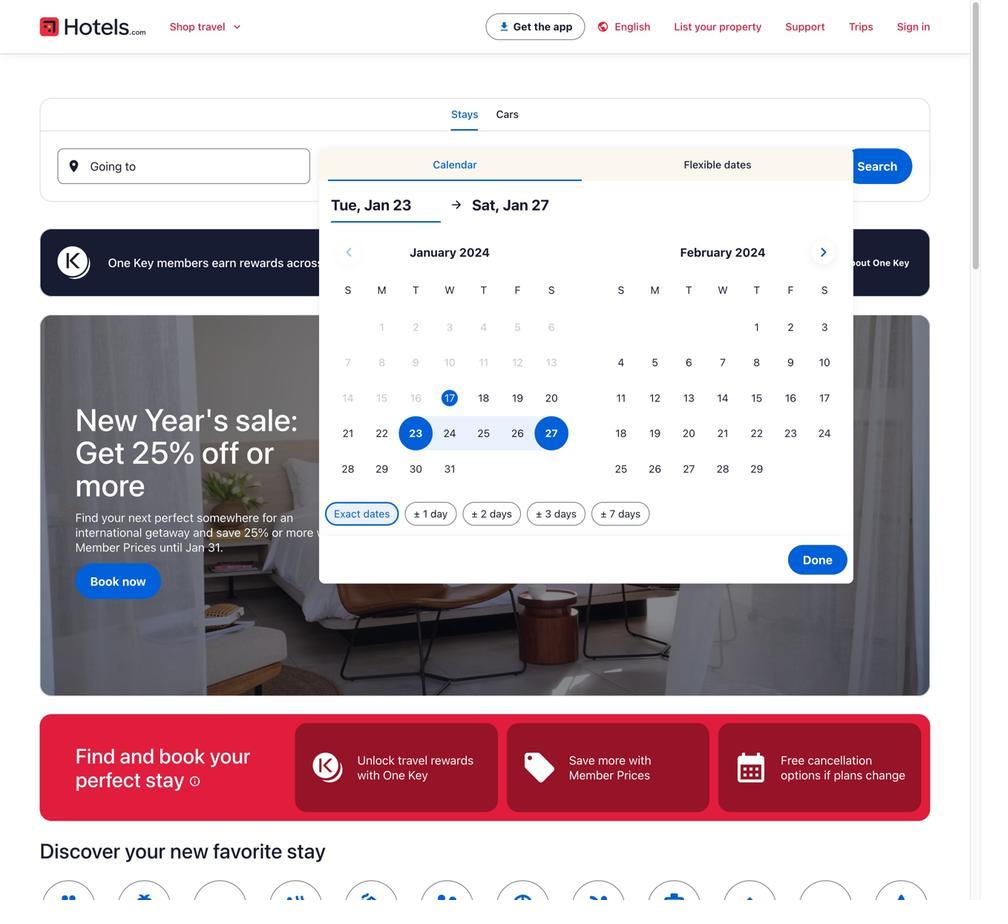 Task type: vqa. For each thing, say whether or not it's contained in the screenshot.
rightmost 14
yes



Task type: locate. For each thing, give the bounding box(es) containing it.
next
[[128, 510, 151, 524]]

1 horizontal spatial 14
[[717, 392, 728, 404]]

1 out of 3 element
[[295, 723, 498, 812]]

9
[[413, 356, 419, 369], [787, 356, 794, 369]]

1
[[380, 321, 384, 333], [754, 321, 759, 333], [423, 508, 428, 520]]

29 right 27 button
[[750, 463, 763, 475]]

1 9 from the left
[[413, 356, 419, 369]]

7 inside the "january 2024" element
[[345, 356, 351, 369]]

1 vertical spatial prices
[[617, 768, 650, 782]]

14 inside button
[[717, 392, 728, 404]]

flexible dates
[[684, 158, 751, 171]]

15 button
[[740, 381, 774, 415]]

find inside the new year's sale: get 25% off or more find your next perfect somewhere for an international getaway and save 25% or more with member prices until jan 31.
[[75, 510, 98, 524]]

1 21 button from the left
[[331, 416, 365, 450]]

1 days from the left
[[490, 508, 512, 520]]

0 horizontal spatial 18
[[478, 392, 489, 404]]

16 button
[[774, 381, 808, 415]]

0 horizontal spatial 23
[[374, 165, 388, 179]]

0 vertical spatial 18
[[478, 392, 489, 404]]

w inside the "january 2024" element
[[445, 284, 455, 296]]

27 right 26 button
[[683, 463, 695, 475]]

s
[[345, 284, 351, 296], [548, 284, 555, 296], [618, 284, 624, 296], [821, 284, 828, 296]]

21 inside the "january 2024" element
[[343, 427, 353, 439]]

and up 31.
[[193, 525, 213, 539]]

3 out of 3 element
[[718, 723, 921, 812]]

27 right -
[[422, 165, 436, 179]]

1 17 button from the left
[[433, 381, 467, 415]]

perfect
[[155, 510, 194, 524], [75, 767, 141, 792]]

17 inside february 2024 element
[[819, 392, 830, 404]]

19 for the bottom the 19 button
[[649, 427, 661, 439]]

19 for the topmost the 19 button
[[512, 392, 523, 404]]

2 find from the top
[[75, 743, 115, 768]]

1 21 from the left
[[343, 427, 353, 439]]

18 button
[[467, 381, 501, 415], [604, 416, 638, 450]]

dates right exact
[[363, 508, 390, 520]]

and left book
[[120, 743, 155, 768]]

2 29 button from the left
[[740, 452, 774, 486]]

m inside the "january 2024" element
[[377, 284, 386, 296]]

± right ± 2 days
[[536, 508, 542, 520]]

2 vertical spatial 27
[[683, 463, 695, 475]]

2 w from the left
[[718, 284, 728, 296]]

28 button right 26 button
[[706, 452, 740, 486]]

29 inside february 2024 element
[[750, 463, 763, 475]]

1 m from the left
[[377, 284, 386, 296]]

1 horizontal spatial 22
[[751, 427, 763, 439]]

0 horizontal spatial 25%
[[131, 433, 195, 470]]

1 horizontal spatial 21
[[717, 427, 728, 439]]

22 button up 30 button
[[365, 416, 399, 450]]

1 horizontal spatial 28
[[716, 463, 729, 475]]

with inside the new year's sale: get 25% off or more find your next perfect somewhere for an international getaway and save 25% or more with member prices until jan 31.
[[317, 525, 339, 539]]

28 button
[[331, 452, 365, 486], [706, 452, 740, 486]]

19 down 12 button
[[649, 427, 661, 439]]

1 horizontal spatial one
[[383, 768, 405, 782]]

4 ± from the left
[[600, 508, 607, 520]]

sat, jan 27
[[472, 196, 549, 213]]

with inside unlock travel rewards with one key
[[357, 768, 380, 782]]

22 inside the "january 2024" element
[[376, 427, 388, 439]]

2 right 1 button
[[788, 321, 794, 333]]

27 inside button
[[422, 165, 436, 179]]

application containing january 2024
[[331, 234, 842, 487]]

13 right 12 button
[[683, 392, 694, 404]]

2024 for january 2024
[[459, 245, 490, 259]]

2 14 from the left
[[717, 392, 728, 404]]

15 inside the "january 2024" element
[[376, 392, 387, 404]]

2 out of 3 element
[[507, 723, 710, 812]]

22 inside february 2024 element
[[751, 427, 763, 439]]

16 right 15 button
[[785, 392, 796, 404]]

9 inside the "january 2024" element
[[413, 356, 419, 369]]

14 inside the "january 2024" element
[[342, 392, 354, 404]]

± left the day
[[414, 508, 420, 520]]

1 vertical spatial 23
[[393, 196, 411, 213]]

2024 right the february
[[735, 245, 766, 259]]

f for january 2024
[[515, 284, 521, 296]]

1 vertical spatial 20 button
[[672, 416, 706, 450]]

21 inside february 2024 element
[[717, 427, 728, 439]]

28 for first 28 button from right
[[716, 463, 729, 475]]

2 10 from the left
[[819, 356, 830, 369]]

2 horizontal spatial with
[[629, 753, 651, 767]]

travel for shop
[[198, 20, 225, 33]]

21 button
[[331, 416, 365, 450], [706, 416, 740, 450]]

2
[[413, 321, 419, 333], [788, 321, 794, 333], [481, 508, 487, 520]]

8 inside 8 button
[[753, 356, 760, 369]]

11 inside the "january 2024" element
[[479, 356, 488, 369]]

1 horizontal spatial 29 button
[[740, 452, 774, 486]]

0 horizontal spatial 13
[[546, 356, 557, 369]]

15 inside button
[[751, 392, 762, 404]]

23 inside button
[[374, 165, 388, 179]]

28 right 27 button
[[716, 463, 729, 475]]

f inside february 2024 element
[[788, 284, 794, 296]]

± 3 days
[[536, 508, 577, 520]]

days left "± 7 days"
[[554, 508, 577, 520]]

1 vertical spatial 18 button
[[604, 416, 638, 450]]

2 horizontal spatial 23
[[784, 427, 797, 439]]

2 28 button from the left
[[706, 452, 740, 486]]

2 8 from the left
[[753, 356, 760, 369]]

tab list containing stays
[[40, 98, 930, 131]]

or down for
[[272, 525, 283, 539]]

28 up exact
[[342, 463, 354, 475]]

18
[[478, 392, 489, 404], [615, 427, 627, 439]]

1 16 from the left
[[410, 392, 421, 404]]

one key members earn rewards across expedia, hotels.com, and vrbo
[[108, 256, 496, 270]]

0 horizontal spatial 29 button
[[365, 452, 399, 486]]

m down hotels.com,
[[377, 284, 386, 296]]

1 8 from the left
[[379, 356, 385, 369]]

your inside "find and book your perfect stay"
[[210, 743, 250, 768]]

18 right today element
[[478, 392, 489, 404]]

1 horizontal spatial w
[[718, 284, 728, 296]]

2 horizontal spatial 2
[[788, 321, 794, 333]]

m inside february 2024 element
[[651, 284, 659, 296]]

0 horizontal spatial 10
[[444, 356, 455, 369]]

19 button right today element
[[501, 381, 535, 415]]

25% down for
[[244, 525, 269, 539]]

0 vertical spatial 19
[[512, 392, 523, 404]]

days for ± 2 days
[[490, 508, 512, 520]]

28 inside the "january 2024" element
[[342, 463, 354, 475]]

1 horizontal spatial 6
[[686, 356, 692, 369]]

22
[[376, 427, 388, 439], [751, 427, 763, 439]]

22 button down 15 button
[[740, 416, 774, 450]]

18 for the right 18 button
[[615, 427, 627, 439]]

23 left -
[[374, 165, 388, 179]]

0 horizontal spatial 20
[[545, 392, 558, 404]]

10 up today element
[[444, 356, 455, 369]]

hotels logo image
[[40, 15, 146, 39]]

4 left 5 button
[[618, 356, 624, 369]]

1 vertical spatial perfect
[[75, 767, 141, 792]]

0 horizontal spatial with
[[317, 525, 339, 539]]

1 horizontal spatial 18
[[615, 427, 627, 439]]

18 down 11 button
[[615, 427, 627, 439]]

1 horizontal spatial with
[[357, 768, 380, 782]]

travel inside unlock travel rewards with one key
[[398, 753, 428, 767]]

3 right 2 button
[[821, 321, 828, 333]]

stays link
[[451, 98, 478, 131]]

january 2024
[[410, 245, 490, 259]]

0 horizontal spatial rewards
[[239, 256, 284, 270]]

1 horizontal spatial 20
[[683, 427, 695, 439]]

1 left 2 button
[[754, 321, 759, 333]]

13
[[546, 356, 557, 369], [683, 392, 694, 404]]

perfect inside the new year's sale: get 25% off or more find your next perfect somewhere for an international getaway and save 25% or more with member prices until jan 31.
[[155, 510, 194, 524]]

february 2024
[[680, 245, 766, 259]]

27 right the sat,
[[532, 196, 549, 213]]

28
[[342, 463, 354, 475], [716, 463, 729, 475]]

jan 23 - jan 27 button
[[319, 148, 572, 184]]

30
[[409, 463, 422, 475]]

± for ± 1 day
[[414, 508, 420, 520]]

1 horizontal spatial stay
[[287, 838, 326, 863]]

1 10 from the left
[[444, 356, 455, 369]]

0 vertical spatial 13
[[546, 356, 557, 369]]

sign
[[897, 20, 919, 33]]

0 horizontal spatial get
[[75, 433, 125, 470]]

20 down 13 button
[[683, 427, 695, 439]]

1 t from the left
[[413, 284, 419, 296]]

1 find from the top
[[75, 510, 98, 524]]

1 horizontal spatial 17 button
[[808, 381, 842, 415]]

2 down hotels.com,
[[413, 321, 419, 333]]

calendar
[[433, 158, 477, 171]]

1 horizontal spatial 15
[[751, 392, 762, 404]]

20 button down 13 button
[[672, 416, 706, 450]]

1 vertical spatial and
[[193, 525, 213, 539]]

done button
[[788, 545, 848, 575]]

1 vertical spatial get
[[75, 433, 125, 470]]

29 button left 30
[[365, 452, 399, 486]]

f inside the "january 2024" element
[[515, 284, 521, 296]]

member down save
[[569, 768, 614, 782]]

0 vertical spatial with
[[317, 525, 339, 539]]

list
[[674, 20, 692, 33]]

1 horizontal spatial 2024
[[735, 245, 766, 259]]

2 ± from the left
[[471, 508, 478, 520]]

22 button
[[365, 416, 399, 450], [740, 416, 774, 450]]

15 right the 14 button
[[751, 392, 762, 404]]

2024
[[459, 245, 490, 259], [735, 245, 766, 259]]

travel inside dropdown button
[[198, 20, 225, 33]]

17 button up '24'
[[808, 381, 842, 415]]

0 horizontal spatial perfect
[[75, 767, 141, 792]]

0 vertical spatial 6
[[548, 321, 555, 333]]

1 15 from the left
[[376, 392, 387, 404]]

app
[[553, 20, 573, 33]]

flexible dates link
[[591, 148, 845, 181]]

17 button up the 31
[[433, 381, 467, 415]]

6 inside button
[[686, 356, 692, 369]]

26
[[649, 463, 661, 475]]

2 horizontal spatial key
[[893, 258, 909, 268]]

0 vertical spatial stay
[[146, 767, 184, 792]]

jan left 31.
[[186, 540, 205, 554]]

done
[[803, 553, 833, 567]]

1 left the day
[[423, 508, 428, 520]]

20 left 11 button
[[545, 392, 558, 404]]

2 days from the left
[[554, 508, 577, 520]]

3 days from the left
[[618, 508, 641, 520]]

search
[[857, 159, 898, 173]]

options
[[781, 768, 821, 782]]

w down the january 2024
[[445, 284, 455, 296]]

application
[[331, 234, 842, 487]]

0 horizontal spatial one
[[108, 256, 131, 270]]

2 21 button from the left
[[706, 416, 740, 450]]

1 horizontal spatial 19 button
[[638, 416, 672, 450]]

your
[[695, 20, 717, 33], [101, 510, 125, 524], [210, 743, 250, 768], [125, 838, 166, 863]]

11
[[479, 356, 488, 369], [616, 392, 626, 404]]

sale:
[[235, 401, 298, 438]]

3 ± from the left
[[536, 508, 542, 520]]

4 down vrbo
[[480, 321, 487, 333]]

or right off
[[246, 433, 274, 470]]

± for ± 3 days
[[536, 508, 542, 520]]

days left the ± 3 days
[[490, 508, 512, 520]]

0 horizontal spatial dates
[[363, 508, 390, 520]]

one left members
[[108, 256, 131, 270]]

10 inside the "january 2024" element
[[444, 356, 455, 369]]

1 horizontal spatial 20 button
[[672, 416, 706, 450]]

trailing image
[[231, 21, 243, 33]]

4 inside button
[[618, 356, 624, 369]]

0 vertical spatial rewards
[[239, 256, 284, 270]]

19 inside the "january 2024" element
[[512, 392, 523, 404]]

somewhere
[[197, 510, 259, 524]]

and left vrbo
[[446, 256, 466, 270]]

0 vertical spatial or
[[246, 433, 274, 470]]

±
[[414, 508, 420, 520], [471, 508, 478, 520], [536, 508, 542, 520], [600, 508, 607, 520]]

w for february
[[718, 284, 728, 296]]

1 f from the left
[[515, 284, 521, 296]]

0 vertical spatial 11
[[479, 356, 488, 369]]

1 vertical spatial 5
[[652, 356, 658, 369]]

your right list
[[695, 20, 717, 33]]

0 horizontal spatial days
[[490, 508, 512, 520]]

1 vertical spatial 4
[[618, 356, 624, 369]]

1 horizontal spatial 13
[[683, 392, 694, 404]]

28 button up exact
[[331, 452, 365, 486]]

1 28 from the left
[[342, 463, 354, 475]]

3 s from the left
[[618, 284, 624, 296]]

days for ± 7 days
[[618, 508, 641, 520]]

17 right 16 button
[[819, 392, 830, 404]]

more up next
[[75, 466, 145, 503]]

m for february 2024
[[651, 284, 659, 296]]

3 inside button
[[821, 321, 828, 333]]

2 right the day
[[481, 508, 487, 520]]

19 inside february 2024 element
[[649, 427, 661, 439]]

2 17 from the left
[[819, 392, 830, 404]]

f
[[515, 284, 521, 296], [788, 284, 794, 296]]

12 inside the "january 2024" element
[[512, 356, 523, 369]]

prices inside 'save more with member prices'
[[617, 768, 650, 782]]

16 left today element
[[410, 392, 421, 404]]

1 vertical spatial 18
[[615, 427, 627, 439]]

cars link
[[496, 98, 519, 131]]

2 28 from the left
[[716, 463, 729, 475]]

25 button
[[604, 452, 638, 486]]

21 for 1st 21 button from right
[[717, 427, 728, 439]]

2 15 from the left
[[751, 392, 762, 404]]

20 button left 11 button
[[535, 381, 568, 415]]

29 button down 23 button
[[740, 452, 774, 486]]

1 vertical spatial 12
[[650, 392, 660, 404]]

2 17 button from the left
[[808, 381, 842, 415]]

2 vertical spatial and
[[120, 743, 155, 768]]

2 29 from the left
[[750, 463, 763, 475]]

2 horizontal spatial more
[[598, 753, 626, 767]]

1 horizontal spatial m
[[651, 284, 659, 296]]

stay left xsmall icon
[[146, 767, 184, 792]]

1 vertical spatial dates
[[363, 508, 390, 520]]

18 button up 25
[[604, 416, 638, 450]]

1 22 from the left
[[376, 427, 388, 439]]

dates inside tab list
[[724, 158, 751, 171]]

1 horizontal spatial 16
[[785, 392, 796, 404]]

tab list up the sat, jan 27 button
[[319, 148, 853, 181]]

1 vertical spatial or
[[272, 525, 283, 539]]

25%
[[131, 433, 195, 470], [244, 525, 269, 539]]

2 inside the "january 2024" element
[[413, 321, 419, 333]]

7 inside button
[[720, 356, 726, 369]]

1 horizontal spatial 23
[[393, 196, 411, 213]]

and inside the new year's sale: get 25% off or more find your next perfect somewhere for an international getaway and save 25% or more with member prices until jan 31.
[[193, 525, 213, 539]]

0 vertical spatial member
[[75, 540, 120, 554]]

2 22 from the left
[[751, 427, 763, 439]]

1 vertical spatial 6
[[686, 356, 692, 369]]

january
[[410, 245, 456, 259]]

0 horizontal spatial 5
[[514, 321, 521, 333]]

10 right 9 button
[[819, 356, 830, 369]]

travel left trailing image
[[198, 20, 225, 33]]

1 horizontal spatial 3
[[545, 508, 551, 520]]

0 horizontal spatial 16
[[410, 392, 421, 404]]

0 horizontal spatial stay
[[146, 767, 184, 792]]

more right save
[[598, 753, 626, 767]]

tab list
[[40, 98, 930, 131], [319, 148, 853, 181]]

0 vertical spatial 25%
[[131, 433, 195, 470]]

change
[[866, 768, 905, 782]]

perfect inside "find and book your perfect stay"
[[75, 767, 141, 792]]

list your property
[[674, 20, 762, 33]]

book
[[90, 574, 119, 588]]

tab list containing calendar
[[319, 148, 853, 181]]

your up international on the bottom left of page
[[101, 510, 125, 524]]

jan 23 - jan 27
[[352, 165, 436, 179]]

1 vertical spatial member
[[569, 768, 614, 782]]

jan right the sat,
[[503, 196, 528, 213]]

2 f from the left
[[788, 284, 794, 296]]

2 9 from the left
[[787, 356, 794, 369]]

one down "unlock"
[[383, 768, 405, 782]]

get the app link
[[486, 13, 585, 40]]

11 inside button
[[616, 392, 626, 404]]

save more with member prices
[[569, 753, 651, 782]]

0 vertical spatial and
[[446, 256, 466, 270]]

get
[[513, 20, 531, 33], [75, 433, 125, 470]]

one
[[108, 256, 131, 270], [873, 258, 891, 268], [383, 768, 405, 782]]

25% left off
[[131, 433, 195, 470]]

t
[[413, 284, 419, 296], [480, 284, 487, 296], [686, 284, 692, 296], [754, 284, 760, 296]]

4 s from the left
[[821, 284, 828, 296]]

travel
[[198, 20, 225, 33], [398, 753, 428, 767]]

12
[[512, 356, 523, 369], [650, 392, 660, 404]]

2 m from the left
[[651, 284, 659, 296]]

23 inside february 2024 element
[[784, 427, 797, 439]]

0 horizontal spatial 22 button
[[365, 416, 399, 450]]

1 vertical spatial 11
[[616, 392, 626, 404]]

1 2024 from the left
[[459, 245, 490, 259]]

2 16 from the left
[[785, 392, 796, 404]]

stay right favorite
[[287, 838, 326, 863]]

w inside february 2024 element
[[718, 284, 728, 296]]

3 up today element
[[447, 321, 453, 333]]

tab list up calendar
[[40, 98, 930, 131]]

trips link
[[837, 12, 885, 42]]

dates right flexible
[[724, 158, 751, 171]]

1 14 from the left
[[342, 392, 354, 404]]

plans
[[834, 768, 863, 782]]

12 inside button
[[650, 392, 660, 404]]

1 horizontal spatial travel
[[398, 753, 428, 767]]

application inside new year's sale: get 25% off or more main content
[[331, 234, 842, 487]]

23 down -
[[393, 196, 411, 213]]

3 right ± 2 days
[[545, 508, 551, 520]]

t down vrbo
[[480, 284, 487, 296]]

2 t from the left
[[480, 284, 487, 296]]

f for february 2024
[[788, 284, 794, 296]]

t down hotels.com,
[[413, 284, 419, 296]]

travel right "unlock"
[[398, 753, 428, 767]]

3 t from the left
[[686, 284, 692, 296]]

22 for first 22 button from the left
[[376, 427, 388, 439]]

1 17 from the left
[[444, 392, 455, 404]]

0 horizontal spatial 15
[[376, 392, 387, 404]]

± 2 days
[[471, 508, 512, 520]]

2 vertical spatial with
[[357, 768, 380, 782]]

t up 1 button
[[754, 284, 760, 296]]

with down "unlock"
[[357, 768, 380, 782]]

2024 right january
[[459, 245, 490, 259]]

or
[[246, 433, 274, 470], [272, 525, 283, 539]]

0 horizontal spatial m
[[377, 284, 386, 296]]

1 vertical spatial stay
[[287, 838, 326, 863]]

23 left '24'
[[784, 427, 797, 439]]

previous month image
[[340, 243, 358, 261]]

with right save
[[629, 753, 651, 767]]

0 horizontal spatial 17
[[444, 392, 455, 404]]

29
[[376, 463, 388, 475], [750, 463, 763, 475]]

member down international on the bottom left of page
[[75, 540, 120, 554]]

international
[[75, 525, 142, 539]]

1 29 from the left
[[376, 463, 388, 475]]

22 for second 22 button from the left
[[751, 427, 763, 439]]

28 inside february 2024 element
[[716, 463, 729, 475]]

jan right tue,
[[364, 196, 390, 213]]

1 horizontal spatial rewards
[[431, 753, 474, 767]]

prices inside the new year's sale: get 25% off or more find your next perfect somewhere for an international getaway and save 25% or more with member prices until jan 31.
[[123, 540, 156, 554]]

get the app
[[513, 20, 573, 33]]

21
[[343, 427, 353, 439], [717, 427, 728, 439]]

discover
[[40, 838, 120, 863]]

w down february 2024
[[718, 284, 728, 296]]

13 left 4 button
[[546, 356, 557, 369]]

18 button right today element
[[467, 381, 501, 415]]

member inside the new year's sale: get 25% off or more find your next perfect somewhere for an international getaway and save 25% or more with member prices until jan 31.
[[75, 540, 120, 554]]

discover your new favorite stay
[[40, 838, 326, 863]]

xsmall image
[[189, 775, 201, 787]]

17 up the 31
[[444, 392, 455, 404]]

1 horizontal spatial 27
[[532, 196, 549, 213]]

8 button
[[740, 346, 774, 380]]

21 for 21 button within the the "january 2024" element
[[343, 427, 353, 439]]

19
[[512, 392, 523, 404], [649, 427, 661, 439]]

days down 25 button
[[618, 508, 641, 520]]

w for january
[[445, 284, 455, 296]]

19 right today element
[[512, 392, 523, 404]]

18 for the left 18 button
[[478, 392, 489, 404]]

2 inside 2 button
[[788, 321, 794, 333]]

18 inside the "january 2024" element
[[478, 392, 489, 404]]

one right about
[[873, 258, 891, 268]]

0 vertical spatial prices
[[123, 540, 156, 554]]

1 horizontal spatial 19
[[649, 427, 661, 439]]

1 horizontal spatial 21 button
[[706, 416, 740, 450]]

0 vertical spatial dates
[[724, 158, 751, 171]]

1 w from the left
[[445, 284, 455, 296]]

0 horizontal spatial w
[[445, 284, 455, 296]]

29 button
[[365, 452, 399, 486], [740, 452, 774, 486]]

tue, jan 23 button
[[331, 187, 441, 223]]

± right the day
[[471, 508, 478, 520]]

2 2024 from the left
[[735, 245, 766, 259]]

4 button
[[604, 346, 638, 380]]

15 left today element
[[376, 392, 387, 404]]

save
[[216, 525, 241, 539]]

18 inside february 2024 element
[[615, 427, 627, 439]]

1 vertical spatial 20
[[683, 427, 695, 439]]

0 horizontal spatial key
[[134, 256, 154, 270]]

0 horizontal spatial travel
[[198, 20, 225, 33]]

jan inside the new year's sale: get 25% off or more find your next perfect somewhere for an international getaway and save 25% or more with member prices until jan 31.
[[186, 540, 205, 554]]

your right book
[[210, 743, 250, 768]]

1 vertical spatial 25%
[[244, 525, 269, 539]]

with down exact
[[317, 525, 339, 539]]

29 left 30
[[376, 463, 388, 475]]

2 21 from the left
[[717, 427, 728, 439]]

t down the february
[[686, 284, 692, 296]]

5 inside button
[[652, 356, 658, 369]]

and inside "find and book your perfect stay"
[[120, 743, 155, 768]]

0 horizontal spatial 27
[[422, 165, 436, 179]]

more down an
[[286, 525, 314, 539]]

0 vertical spatial get
[[513, 20, 531, 33]]

1 horizontal spatial perfect
[[155, 510, 194, 524]]

1 vertical spatial 13
[[683, 392, 694, 404]]

1 ± from the left
[[414, 508, 420, 520]]

m up 5 button
[[651, 284, 659, 296]]

13 inside button
[[683, 392, 694, 404]]



Task type: describe. For each thing, give the bounding box(es) containing it.
17 inside today element
[[444, 392, 455, 404]]

new
[[170, 838, 209, 863]]

cancellation
[[808, 753, 872, 767]]

1 vertical spatial 19 button
[[638, 416, 672, 450]]

your left the new
[[125, 838, 166, 863]]

getaway
[[145, 525, 190, 539]]

unlock
[[357, 753, 395, 767]]

2 horizontal spatial and
[[446, 256, 466, 270]]

23 button
[[774, 416, 808, 450]]

12 button
[[638, 381, 672, 415]]

shop travel button
[[158, 12, 255, 42]]

6 inside the "january 2024" element
[[548, 321, 555, 333]]

1 29 button from the left
[[365, 452, 399, 486]]

0 horizontal spatial 4
[[480, 321, 487, 333]]

january 2024 element
[[331, 282, 568, 487]]

in
[[921, 20, 930, 33]]

13 button
[[672, 381, 706, 415]]

year's
[[144, 401, 229, 438]]

across
[[287, 256, 323, 270]]

1 horizontal spatial 25%
[[244, 525, 269, 539]]

30 button
[[399, 452, 433, 486]]

february
[[680, 245, 732, 259]]

key inside unlock travel rewards with one key
[[408, 768, 428, 782]]

31 button
[[433, 452, 467, 486]]

1 vertical spatial more
[[286, 525, 314, 539]]

27 button
[[672, 452, 706, 486]]

about
[[845, 258, 870, 268]]

jan left -
[[352, 165, 371, 179]]

8 inside the "january 2024" element
[[379, 356, 385, 369]]

5 button
[[638, 346, 672, 380]]

rewards inside unlock travel rewards with one key
[[431, 753, 474, 767]]

small image
[[597, 21, 615, 33]]

shop
[[170, 20, 195, 33]]

dates for exact dates
[[363, 508, 390, 520]]

-
[[391, 165, 397, 179]]

days for ± 3 days
[[554, 508, 577, 520]]

inside a bright image
[[40, 315, 930, 696]]

until
[[159, 540, 182, 554]]

26 button
[[638, 452, 672, 486]]

stay inside "find and book your perfect stay"
[[146, 767, 184, 792]]

9 inside button
[[787, 356, 794, 369]]

20 for the left 20 button
[[545, 392, 558, 404]]

0 vertical spatial 19 button
[[501, 381, 535, 415]]

7 button
[[706, 346, 740, 380]]

31
[[444, 463, 455, 475]]

property
[[719, 20, 762, 33]]

4 t from the left
[[754, 284, 760, 296]]

± for ± 2 days
[[471, 508, 478, 520]]

directional image
[[450, 198, 463, 211]]

list your property link
[[662, 12, 774, 42]]

unlock travel rewards with one key
[[357, 753, 474, 782]]

5 inside the "january 2024" element
[[514, 321, 521, 333]]

with inside 'save more with member prices'
[[629, 753, 651, 767]]

stays
[[451, 108, 478, 120]]

2 22 button from the left
[[740, 416, 774, 450]]

get inside the new year's sale: get 25% off or more find your next perfect somewhere for an international getaway and save 25% or more with member prices until jan 31.
[[75, 433, 125, 470]]

learn
[[817, 258, 842, 268]]

29 inside the "january 2024" element
[[376, 463, 388, 475]]

day
[[430, 508, 448, 520]]

1 inside button
[[754, 321, 759, 333]]

13 inside the "january 2024" element
[[546, 356, 557, 369]]

1 horizontal spatial 18 button
[[604, 416, 638, 450]]

sat, jan 27 button
[[472, 187, 582, 223]]

tue,
[[331, 196, 361, 213]]

free cancellation options if plans change
[[781, 753, 905, 782]]

expedia,
[[326, 256, 373, 270]]

1 22 button from the left
[[365, 416, 399, 450]]

1 vertical spatial 27
[[532, 196, 549, 213]]

shop travel
[[170, 20, 225, 33]]

earn
[[212, 256, 236, 270]]

10 button
[[808, 346, 842, 380]]

support link
[[774, 12, 837, 42]]

travel for unlock
[[398, 753, 428, 767]]

1 s from the left
[[345, 284, 351, 296]]

10 inside button
[[819, 356, 830, 369]]

2 button
[[774, 310, 808, 344]]

16 inside button
[[785, 392, 796, 404]]

± 1 day
[[414, 508, 448, 520]]

0 vertical spatial more
[[75, 466, 145, 503]]

11 button
[[604, 381, 638, 415]]

february 2024 element
[[604, 282, 842, 487]]

21 button inside the "january 2024" element
[[331, 416, 365, 450]]

one inside unlock travel rewards with one key
[[383, 768, 405, 782]]

9 button
[[774, 346, 808, 380]]

0 horizontal spatial 18 button
[[467, 381, 501, 415]]

1 inside the "january 2024" element
[[380, 321, 384, 333]]

sign in button
[[885, 12, 942, 42]]

6 button
[[672, 346, 706, 380]]

sat,
[[472, 196, 500, 213]]

1 button
[[740, 310, 774, 344]]

exact dates
[[334, 508, 390, 520]]

± for ± 7 days
[[600, 508, 607, 520]]

25
[[615, 463, 627, 475]]

next month image
[[814, 243, 832, 261]]

2 horizontal spatial one
[[873, 258, 891, 268]]

member inside 'save more with member prices'
[[569, 768, 614, 782]]

english button
[[585, 12, 662, 42]]

now
[[122, 574, 146, 588]]

more inside 'save more with member prices'
[[598, 753, 626, 767]]

find and book your perfect stay
[[75, 743, 250, 792]]

new
[[75, 401, 138, 438]]

favorite
[[213, 838, 282, 863]]

3 inside the "january 2024" element
[[447, 321, 453, 333]]

27 inside february 2024 element
[[683, 463, 695, 475]]

new year's sale: get 25% off or more main content
[[0, 53, 970, 900]]

14 button
[[706, 381, 740, 415]]

0 horizontal spatial 20 button
[[535, 381, 568, 415]]

2 s from the left
[[548, 284, 555, 296]]

learn about one key
[[817, 258, 909, 268]]

20 for 20 button to the right
[[683, 427, 695, 439]]

learn about one key link
[[814, 251, 912, 275]]

find inside "find and book your perfect stay"
[[75, 743, 115, 768]]

24
[[818, 427, 831, 439]]

24 button
[[808, 416, 842, 450]]

new year's sale: get 25% off or more find your next perfect somewhere for an international getaway and save 25% or more with member prices until jan 31.
[[75, 401, 339, 554]]

your inside the new year's sale: get 25% off or more find your next perfect somewhere for an international getaway and save 25% or more with member prices until jan 31.
[[101, 510, 125, 524]]

book now link
[[75, 563, 161, 599]]

2024 for february 2024
[[735, 245, 766, 259]]

dates for flexible dates
[[724, 158, 751, 171]]

1 horizontal spatial 1
[[423, 508, 428, 520]]

16 inside the "january 2024" element
[[410, 392, 421, 404]]

for
[[262, 510, 277, 524]]

cars
[[496, 108, 519, 120]]

m for january 2024
[[377, 284, 386, 296]]

1 horizontal spatial 2
[[481, 508, 487, 520]]

exact
[[334, 508, 360, 520]]

support
[[785, 20, 825, 33]]

jan right -
[[400, 165, 419, 179]]

an
[[280, 510, 293, 524]]

today element
[[442, 390, 458, 406]]

book now
[[90, 574, 146, 588]]

1 28 button from the left
[[331, 452, 365, 486]]

book
[[159, 743, 205, 768]]

off
[[202, 433, 240, 470]]

28 for first 28 button from left
[[342, 463, 354, 475]]

± 7 days
[[600, 508, 641, 520]]

download the app button image
[[498, 21, 510, 33]]

flexible
[[684, 158, 721, 171]]

1 horizontal spatial 7
[[610, 508, 615, 520]]



